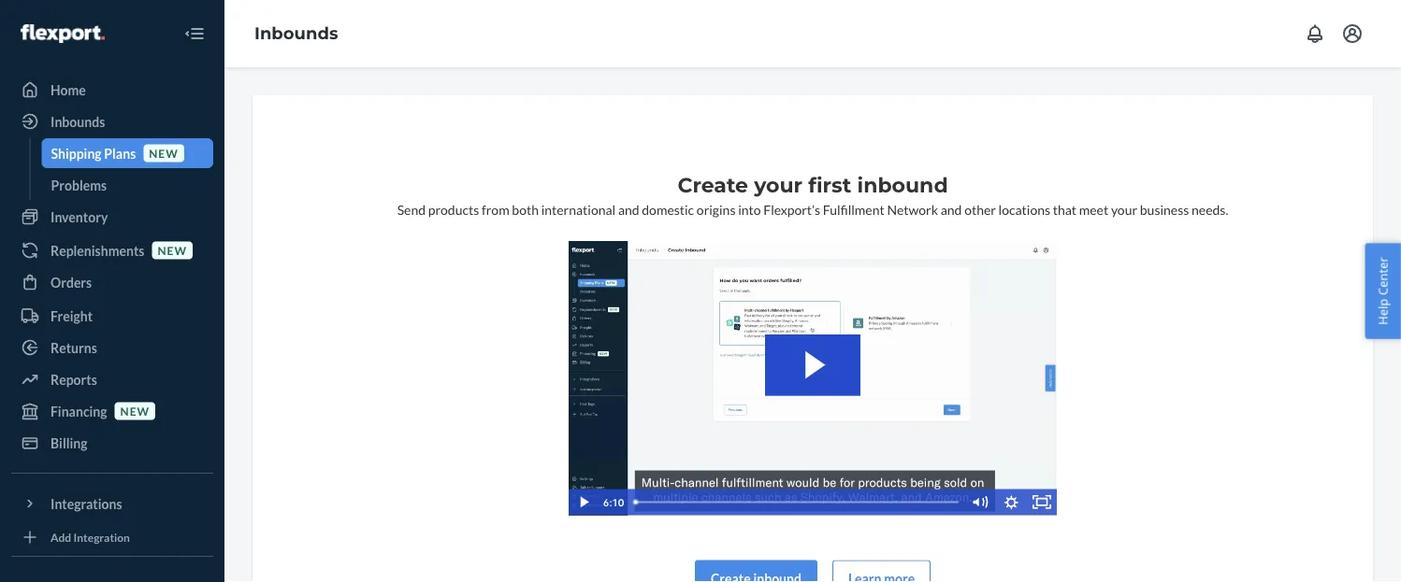 Task type: vqa. For each thing, say whether or not it's contained in the screenshot.
Next button
no



Task type: describe. For each thing, give the bounding box(es) containing it.
locations
[[999, 202, 1050, 217]]

replenishments
[[51, 243, 144, 259]]

create your first inbound send products from both international and domestic origins into flexport's fulfillment network and other locations that meet your business needs.
[[397, 173, 1228, 217]]

2 and from the left
[[941, 202, 962, 217]]

1 horizontal spatial inbounds
[[254, 23, 338, 44]]

reports
[[51, 372, 97, 388]]

that
[[1053, 202, 1077, 217]]

plans
[[104, 145, 136, 161]]

new for replenishments
[[158, 244, 187, 257]]

help center
[[1374, 257, 1391, 325]]

freight
[[51, 308, 93, 324]]

shipping
[[51, 145, 102, 161]]

home
[[51, 82, 86, 98]]

help
[[1374, 299, 1391, 325]]

create
[[678, 173, 748, 198]]

from
[[482, 202, 509, 217]]

1 vertical spatial your
[[1111, 202, 1137, 217]]

add
[[51, 531, 71, 544]]

problems link
[[42, 170, 213, 200]]

financing
[[51, 404, 107, 420]]

domestic
[[642, 202, 694, 217]]

new for shipping plans
[[149, 146, 178, 160]]

open account menu image
[[1341, 22, 1364, 45]]

video element
[[569, 241, 1057, 516]]

orders link
[[11, 268, 213, 297]]

send
[[397, 202, 426, 217]]

origins
[[697, 202, 736, 217]]

into
[[738, 202, 761, 217]]

add integration link
[[11, 527, 213, 549]]

meet
[[1079, 202, 1109, 217]]

flexport's
[[763, 202, 820, 217]]

center
[[1374, 257, 1391, 296]]

first
[[808, 173, 852, 198]]

returns link
[[11, 333, 213, 363]]

returns
[[51, 340, 97, 356]]



Task type: locate. For each thing, give the bounding box(es) containing it.
0 vertical spatial your
[[754, 173, 803, 198]]

your
[[754, 173, 803, 198], [1111, 202, 1137, 217]]

home link
[[11, 75, 213, 105]]

new
[[149, 146, 178, 160], [158, 244, 187, 257], [120, 404, 150, 418]]

integration
[[73, 531, 130, 544]]

billing link
[[11, 428, 213, 458]]

products
[[428, 202, 479, 217]]

needs.
[[1192, 202, 1228, 217]]

1 vertical spatial new
[[158, 244, 187, 257]]

other
[[964, 202, 996, 217]]

0 vertical spatial new
[[149, 146, 178, 160]]

network
[[887, 202, 938, 217]]

open notifications image
[[1304, 22, 1326, 45]]

0 vertical spatial inbounds link
[[254, 23, 338, 44]]

inbounds
[[254, 23, 338, 44], [51, 114, 105, 130]]

and
[[618, 202, 639, 217], [941, 202, 962, 217]]

inventory link
[[11, 202, 213, 232]]

0 horizontal spatial and
[[618, 202, 639, 217]]

fulfillment
[[823, 202, 885, 217]]

new right plans
[[149, 146, 178, 160]]

add integration
[[51, 531, 130, 544]]

integrations
[[51, 496, 122, 512]]

flexport logo image
[[21, 24, 105, 43]]

new down reports "link"
[[120, 404, 150, 418]]

1 and from the left
[[618, 202, 639, 217]]

1 vertical spatial inbounds link
[[11, 107, 213, 137]]

problems
[[51, 177, 107, 193]]

new for financing
[[120, 404, 150, 418]]

both
[[512, 202, 539, 217]]

inbound
[[857, 173, 948, 198]]

your right meet
[[1111, 202, 1137, 217]]

2 vertical spatial new
[[120, 404, 150, 418]]

inbounds link
[[254, 23, 338, 44], [11, 107, 213, 137]]

1 horizontal spatial inbounds link
[[254, 23, 338, 44]]

reports link
[[11, 365, 213, 395]]

inventory
[[51, 209, 108, 225]]

business
[[1140, 202, 1189, 217]]

your up flexport's on the top right
[[754, 173, 803, 198]]

international
[[541, 202, 616, 217]]

billing
[[51, 435, 87, 451]]

integrations button
[[11, 489, 213, 519]]

help center button
[[1365, 243, 1401, 339]]

close navigation image
[[183, 22, 206, 45]]

0 vertical spatial inbounds
[[254, 23, 338, 44]]

new up 'orders' link
[[158, 244, 187, 257]]

0 horizontal spatial your
[[754, 173, 803, 198]]

1 horizontal spatial your
[[1111, 202, 1137, 217]]

orders
[[51, 275, 92, 290]]

shipping plans
[[51, 145, 136, 161]]

0 horizontal spatial inbounds link
[[11, 107, 213, 137]]

and left domestic
[[618, 202, 639, 217]]

1 horizontal spatial and
[[941, 202, 962, 217]]

video thumbnail image
[[569, 241, 1057, 516], [569, 241, 1057, 516]]

freight link
[[11, 301, 213, 331]]

and left other
[[941, 202, 962, 217]]

0 horizontal spatial inbounds
[[51, 114, 105, 130]]

1 vertical spatial inbounds
[[51, 114, 105, 130]]



